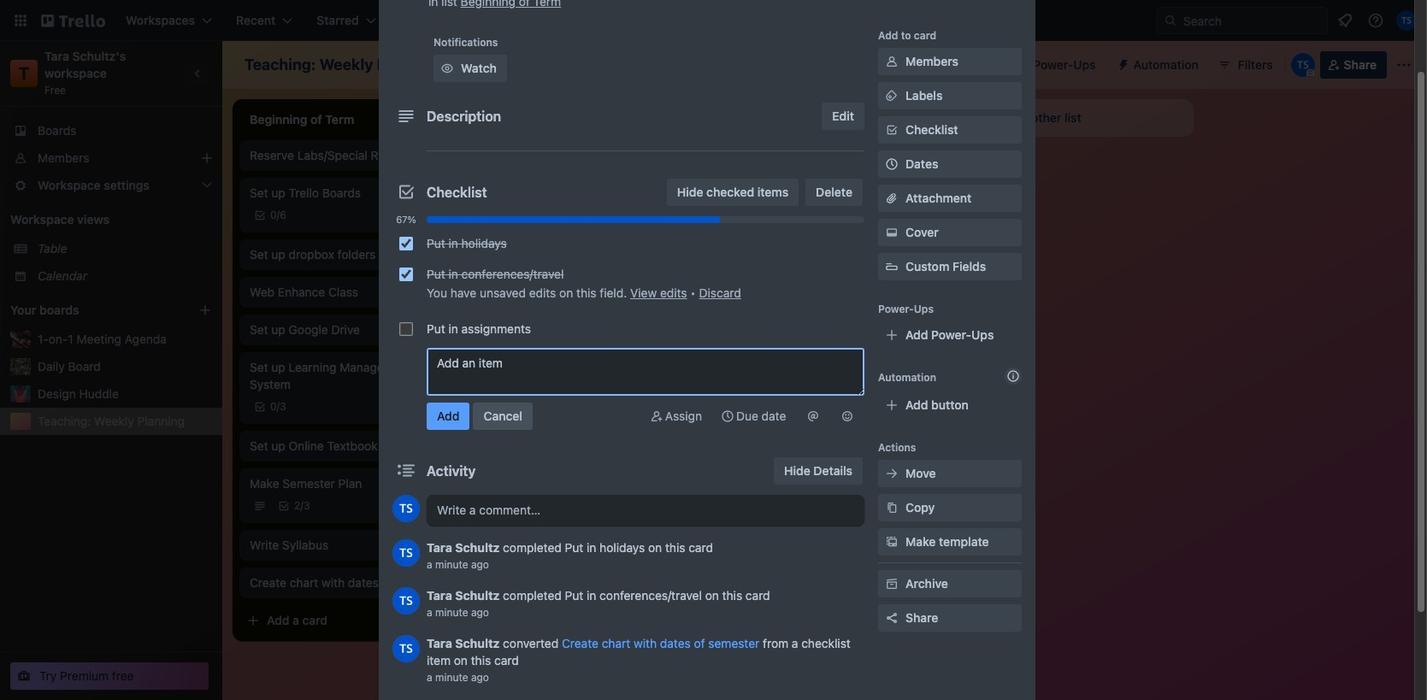 Task type: describe. For each thing, give the bounding box(es) containing it.
discard link
[[699, 286, 741, 300]]

your
[[10, 303, 36, 317]]

create from template… image
[[438, 614, 452, 628]]

Put in assignments checkbox
[[399, 322, 413, 336]]

make semester plan link
[[250, 476, 448, 493]]

Board name text field
[[236, 51, 449, 79]]

daily
[[38, 359, 65, 374]]

field.
[[600, 286, 627, 300]]

add for add a card
[[267, 613, 289, 628]]

set up trello boards
[[250, 186, 361, 200]]

create for create
[[506, 13, 544, 27]]

on-
[[49, 332, 68, 346]]

1 vertical spatial power-
[[878, 303, 914, 316]]

make for make assignment 1
[[493, 381, 522, 395]]

completed for put in conferences/travel
[[503, 588, 562, 603]]

1 vertical spatial tara schultz (taraschultz7) image
[[393, 588, 420, 615]]

0 horizontal spatial weekly
[[94, 414, 134, 429]]

dates
[[906, 157, 939, 171]]

0 horizontal spatial share button
[[878, 605, 1022, 632]]

schultz's
[[72, 49, 126, 63]]

another
[[1018, 110, 1062, 125]]

items
[[758, 185, 789, 199]]

due
[[736, 409, 759, 423]]

tara schultz converted create chart with dates of semester
[[427, 636, 760, 651]]

weekly schedule link
[[493, 318, 691, 335]]

exam
[[810, 278, 840, 293]]

1 vertical spatial automation
[[878, 371, 937, 384]]

0 / 6 for weekly
[[513, 342, 529, 355]]

design huddle link
[[38, 386, 212, 403]]

daily board
[[38, 359, 101, 374]]

discard
[[699, 286, 741, 300]]

star or unstar board image
[[460, 58, 473, 72]]

web enhance class
[[250, 285, 358, 299]]

1 vertical spatial 0 / 6
[[513, 270, 529, 283]]

write syllabus
[[250, 538, 329, 553]]

activity
[[427, 464, 476, 479]]

0 notifications image
[[1335, 10, 1356, 31]]

1 horizontal spatial ups
[[972, 328, 994, 342]]

0 for set up trello boards
[[270, 209, 277, 222]]

1 vertical spatial dates
[[660, 636, 691, 651]]

sm image for labels
[[884, 87, 901, 104]]

details
[[814, 464, 853, 478]]

checklist link
[[878, 116, 1022, 144]]

0 horizontal spatial ups
[[914, 303, 934, 316]]

3 for 2 / 3
[[304, 499, 310, 512]]

web enhance class link
[[250, 284, 448, 301]]

in for holidays
[[449, 236, 458, 251]]

correct assignment 1 link
[[493, 417, 691, 434]]

1 vertical spatial chart
[[602, 636, 631, 651]]

add board image
[[198, 304, 212, 317]]

tara for tara schultz completed put in conferences/travel on this card a minute ago
[[427, 588, 452, 603]]

add power-ups
[[906, 328, 994, 342]]

checklist group
[[393, 228, 865, 345]]

move link
[[878, 460, 1022, 488]]

sm image inside the due date link
[[719, 408, 736, 425]]

boards
[[39, 303, 79, 317]]

delete link
[[806, 179, 863, 206]]

0 horizontal spatial members link
[[0, 145, 222, 172]]

hide details
[[784, 464, 853, 478]]

set for set up google drive
[[250, 322, 268, 337]]

actions
[[878, 441, 916, 454]]

sm image for cover
[[884, 224, 901, 241]]

1 vertical spatial create chart with dates of semester link
[[562, 636, 760, 651]]

a minute ago link for put in holidays
[[427, 559, 489, 571]]

power-ups inside button
[[1033, 57, 1096, 72]]

members for rightmost members link
[[906, 54, 959, 68]]

6 for up
[[280, 209, 286, 222]]

0 vertical spatial semester
[[396, 576, 448, 590]]

Write a comment text field
[[427, 495, 865, 526]]

sm image for archive
[[884, 576, 901, 593]]

power- inside the add power-ups link
[[932, 328, 972, 342]]

agenda
[[125, 332, 167, 346]]

custom fields
[[906, 259, 986, 274]]

/ down the weekly schedule
[[520, 342, 523, 355]]

0 / 3
[[270, 400, 286, 413]]

1 horizontal spatial of
[[694, 636, 705, 651]]

template
[[939, 535, 989, 549]]

date
[[762, 409, 786, 423]]

conferences/travel inside put in conferences/travel you have unsaved edits on this field. view edits • discard
[[462, 267, 564, 281]]

set up dropbox folders link
[[250, 246, 448, 263]]

make assignment 1 link
[[493, 380, 691, 397]]

minute for put in conferences/travel
[[435, 606, 468, 619]]

design huddle
[[38, 387, 119, 401]]

complete
[[736, 186, 789, 200]]

card right the to
[[914, 29, 937, 42]]

put in conferences/travel you have unsaved edits on this field. view edits • discard
[[427, 267, 741, 300]]

1 for 1-on-1 meeting agenda
[[68, 332, 73, 346]]

2 vertical spatial create
[[562, 636, 599, 651]]

0 for weekly schedule
[[513, 342, 520, 355]]

tara schultz completed put in conferences/travel on this card a minute ago
[[427, 588, 770, 619]]

sm image inside the assign link
[[648, 408, 665, 425]]

sm image for checklist
[[884, 121, 901, 139]]

/ down set up trello boards
[[277, 209, 280, 222]]

add a card
[[267, 613, 328, 628]]

checklist
[[802, 636, 851, 651]]

open information menu image
[[1368, 12, 1385, 29]]

from
[[763, 636, 789, 651]]

write
[[250, 538, 279, 553]]

•
[[691, 286, 696, 300]]

attachment button
[[878, 185, 1022, 212]]

drive
[[331, 322, 360, 337]]

set up google drive link
[[250, 322, 448, 339]]

a inside tara schultz completed put in conferences/travel on this card a minute ago
[[427, 606, 432, 619]]

3 a minute ago link from the top
[[427, 671, 489, 684]]

Put in conferences/travel checkbox
[[399, 268, 413, 281]]

after class link
[[493, 246, 691, 263]]

put in assignments
[[427, 322, 531, 336]]

0 up unsaved
[[513, 270, 520, 283]]

filters button
[[1213, 51, 1278, 79]]

1 vertical spatial 6
[[523, 270, 529, 283]]

move
[[906, 466, 936, 481]]

assign
[[665, 409, 702, 423]]

hide for hide details
[[784, 464, 811, 478]]

on inside tara schultz completed put in conferences/travel on this card a minute ago
[[705, 588, 719, 603]]

syllabus
[[282, 538, 329, 553]]

/ down system
[[277, 400, 280, 413]]

hide for hide checked items
[[677, 185, 703, 199]]

watch
[[461, 61, 497, 75]]

2 horizontal spatial weekly
[[493, 319, 533, 334]]

tara schultz (taraschultz7) image up create chart with dates of semester
[[393, 540, 420, 567]]

1 vertical spatial teaching: weekly planning
[[38, 414, 185, 429]]

correct final exam link
[[736, 277, 934, 294]]

1 vertical spatial class
[[328, 285, 358, 299]]

set up online textbook link
[[250, 438, 448, 455]]

1 for make assignment 1
[[594, 381, 599, 395]]

dropbox
[[289, 247, 334, 262]]

a minute ago link for put in conferences/travel
[[427, 606, 489, 619]]

card inside tara schultz completed put in conferences/travel on this card a minute ago
[[746, 588, 770, 603]]

0 vertical spatial dates
[[348, 576, 379, 590]]

set for set up learning management system
[[250, 360, 268, 375]]

set up google drive
[[250, 322, 360, 337]]

up for learning
[[271, 360, 285, 375]]

delete
[[816, 185, 853, 199]]

write syllabus link
[[250, 537, 448, 554]]

0 vertical spatial create chart with dates of semester link
[[250, 575, 448, 592]]

try
[[39, 669, 57, 683]]

Search field
[[1178, 8, 1327, 33]]

add button button
[[878, 392, 1022, 419]]

0 vertical spatial tara schultz (taraschultz7) image
[[1397, 10, 1417, 31]]

0 vertical spatial chart
[[290, 576, 318, 590]]

tara schultz's workspace link
[[44, 49, 129, 80]]

1 vertical spatial boards
[[322, 186, 361, 200]]

textbook
[[327, 439, 378, 453]]

7
[[523, 198, 529, 211]]

0 vertical spatial share button
[[1320, 51, 1387, 79]]

put inside tara schultz completed put in holidays on this card a minute ago
[[565, 541, 584, 555]]

on inside put in conferences/travel you have unsaved edits on this field. view edits • discard
[[559, 286, 573, 300]]

add another list
[[992, 110, 1082, 125]]

sm image for members
[[884, 53, 901, 70]]

2
[[294, 499, 300, 512]]

dates button
[[878, 151, 1022, 178]]

add to card
[[878, 29, 937, 42]]

set up online textbook
[[250, 439, 378, 453]]

1 horizontal spatial members link
[[878, 48, 1022, 75]]

reserve
[[250, 148, 294, 163]]

color: blue, title: none image
[[493, 236, 527, 243]]

this inside from a checklist item on this card
[[471, 653, 491, 668]]

1 vertical spatial semester
[[709, 636, 760, 651]]

this inside put in conferences/travel you have unsaved edits on this field. view edits • discard
[[577, 286, 597, 300]]

add for add another list
[[992, 110, 1015, 125]]

labels link
[[878, 82, 1022, 109]]

design
[[38, 387, 76, 401]]

assignment for make
[[525, 381, 590, 395]]

1 vertical spatial meeting
[[77, 332, 121, 346]]

0 left 7
[[513, 198, 520, 211]]

weekly inside board name text field
[[320, 56, 373, 74]]

0 vertical spatial boards
[[38, 123, 76, 138]]

/ up color: blue, title: none icon
[[520, 198, 523, 211]]

ago for put in conferences/travel
[[471, 606, 489, 619]]

power-ups button
[[999, 51, 1106, 79]]

reserve labs/special rooms
[[250, 148, 409, 163]]

t link
[[10, 60, 38, 87]]

tara for tara schultz's workspace free
[[44, 49, 69, 63]]

a inside button
[[293, 613, 299, 628]]

copy
[[906, 500, 935, 515]]

sm image right date
[[805, 408, 822, 425]]

ago for put in holidays
[[471, 559, 489, 571]]

1-
[[38, 332, 49, 346]]



Task type: locate. For each thing, give the bounding box(es) containing it.
card down create chart with dates of semester
[[302, 613, 328, 628]]

correct assignment 1
[[493, 418, 611, 433]]

0 horizontal spatial tara schultz (taraschultz7) image
[[393, 588, 420, 615]]

0 vertical spatial conferences/travel
[[462, 267, 564, 281]]

assignment for correct
[[538, 418, 603, 433]]

1 vertical spatial a minute ago link
[[427, 606, 489, 619]]

labels
[[906, 88, 943, 103]]

0 vertical spatial power-
[[1033, 57, 1074, 72]]

sm image inside move link
[[884, 465, 901, 482]]

set up learning management system link
[[250, 359, 448, 393]]

67%
[[396, 214, 416, 225]]

sm image inside checklist link
[[884, 121, 901, 139]]

conferences/travel inside tara schultz completed put in conferences/travel on this card a minute ago
[[600, 588, 702, 603]]

0 down system
[[270, 400, 277, 413]]

2 a minute ago link from the top
[[427, 606, 489, 619]]

1 for correct assignment 1
[[606, 418, 611, 433]]

boards right the trello
[[322, 186, 361, 200]]

0 vertical spatial minute
[[435, 559, 468, 571]]

3 set from the top
[[250, 322, 268, 337]]

0 / 6 down set up trello boards
[[270, 209, 286, 222]]

tara schultz (taraschultz7) image left the item
[[393, 635, 420, 663]]

add left the to
[[878, 29, 898, 42]]

calendar
[[38, 269, 87, 283]]

workspace visible image
[[494, 58, 508, 72]]

0 horizontal spatial semester
[[396, 576, 448, 590]]

in
[[449, 236, 458, 251], [449, 267, 458, 281], [449, 322, 458, 336], [587, 541, 596, 555], [587, 588, 596, 603]]

0 vertical spatial make
[[493, 381, 522, 395]]

completed inside tara schultz completed put in conferences/travel on this card a minute ago
[[503, 588, 562, 603]]

holidays inside tara schultz completed put in holidays on this card a minute ago
[[600, 541, 645, 555]]

with up add a card button
[[322, 576, 345, 590]]

after
[[493, 247, 520, 262]]

0 horizontal spatial teaching: weekly planning
[[38, 414, 185, 429]]

1 up 'daily board'
[[68, 332, 73, 346]]

cover
[[906, 225, 939, 239]]

folders
[[338, 247, 376, 262]]

automation button
[[1110, 51, 1209, 79]]

0 / 6 down the weekly schedule
[[513, 342, 529, 355]]

2 vertical spatial 0 / 6
[[513, 342, 529, 355]]

up inside set up dropbox folders link
[[271, 247, 285, 262]]

set for set up dropbox folders
[[250, 247, 268, 262]]

0 vertical spatial members link
[[878, 48, 1022, 75]]

ups up create from template… image
[[914, 303, 934, 316]]

add for add power-ups
[[906, 328, 928, 342]]

a minute ago link up the item
[[427, 606, 489, 619]]

chart down tara schultz completed put in conferences/travel on this card a minute ago
[[602, 636, 631, 651]]

0 vertical spatial hide
[[677, 185, 703, 199]]

due date link
[[712, 403, 795, 430]]

1 completed from the top
[[503, 541, 562, 555]]

up left google
[[271, 322, 285, 337]]

6 for schedule
[[523, 342, 529, 355]]

create from template… image
[[924, 316, 937, 330]]

1 horizontal spatial class
[[523, 247, 553, 262]]

up inside set up online textbook "link"
[[271, 439, 285, 453]]

ago inside tara schultz completed put in holidays on this card a minute ago
[[471, 559, 489, 571]]

0 horizontal spatial of
[[382, 576, 393, 590]]

1 vertical spatial conferences/travel
[[600, 588, 702, 603]]

free
[[112, 669, 134, 683]]

minute inside tara schultz completed put in conferences/travel on this card a minute ago
[[435, 606, 468, 619]]

1 vertical spatial completed
[[503, 588, 562, 603]]

2 horizontal spatial make
[[906, 535, 936, 549]]

0 horizontal spatial with
[[322, 576, 345, 590]]

1 vertical spatial of
[[694, 636, 705, 651]]

a right from
[[792, 636, 798, 651]]

ago inside tara schultz completed put in conferences/travel on this card a minute ago
[[471, 606, 489, 619]]

chart down syllabus
[[290, 576, 318, 590]]

1 vertical spatial correct
[[493, 418, 534, 433]]

0 vertical spatial completed
[[503, 541, 562, 555]]

fields
[[953, 259, 986, 274]]

table link
[[38, 240, 212, 257]]

make down copy at the right bottom of page
[[906, 535, 936, 549]]

make left semester
[[250, 476, 279, 491]]

custom fields button
[[878, 258, 1022, 275]]

a down create chart with dates of semester
[[293, 613, 299, 628]]

0 / 7
[[513, 198, 529, 211]]

3 minute from the top
[[435, 671, 468, 684]]

0 vertical spatial 6
[[280, 209, 286, 222]]

converted
[[503, 636, 559, 651]]

3 up from the top
[[271, 322, 285, 337]]

0 vertical spatial checklist
[[906, 122, 958, 137]]

1 horizontal spatial chart
[[602, 636, 631, 651]]

create for create chart with dates of semester
[[250, 576, 286, 590]]

sm image inside copy link
[[884, 499, 901, 517]]

hide inside 'link'
[[784, 464, 811, 478]]

0 for set up learning management system
[[270, 400, 277, 413]]

tara for tara schultz completed put in holidays on this card a minute ago
[[427, 541, 452, 555]]

power-ups up create from template… image
[[878, 303, 934, 316]]

2 completed from the top
[[503, 588, 562, 603]]

1 vertical spatial ago
[[471, 606, 489, 619]]

add left button
[[906, 398, 928, 412]]

with down tara schultz completed put in conferences/travel on this card a minute ago
[[634, 636, 657, 651]]

your boards with 4 items element
[[10, 300, 173, 321]]

put for put in conferences/travel you have unsaved edits on this field. view edits • discard
[[427, 267, 445, 281]]

0 vertical spatial of
[[382, 576, 393, 590]]

archive link
[[878, 570, 1022, 598]]

set left online
[[250, 439, 268, 453]]

1 vertical spatial checklist
[[427, 185, 487, 200]]

card inside add a card button
[[302, 613, 328, 628]]

teaching: inside board name text field
[[245, 56, 316, 74]]

put
[[427, 236, 445, 251], [427, 267, 445, 281], [427, 322, 445, 336], [565, 541, 584, 555], [565, 588, 584, 603]]

sm image down add an item text box
[[648, 408, 665, 425]]

2 ago from the top
[[471, 606, 489, 619]]

a down the item
[[427, 671, 432, 684]]

Add an item text field
[[427, 348, 865, 396]]

put right put in holidays option
[[427, 236, 445, 251]]

1 horizontal spatial checklist
[[906, 122, 958, 137]]

1 up from the top
[[271, 186, 285, 200]]

1 set from the top
[[250, 186, 268, 200]]

in up 'have'
[[449, 267, 458, 281]]

completed for put in holidays
[[503, 541, 562, 555]]

schultz inside tara schultz completed put in conferences/travel on this card a minute ago
[[455, 588, 500, 603]]

correct for correct final exam
[[736, 278, 777, 293]]

tara
[[44, 49, 69, 63], [427, 541, 452, 555], [427, 588, 452, 603], [427, 636, 452, 651]]

3 down system
[[280, 400, 286, 413]]

1 vertical spatial planning
[[137, 414, 185, 429]]

rooms
[[371, 148, 409, 163]]

tara schultz (taraschultz7) image
[[1291, 53, 1315, 77], [393, 495, 420, 523], [393, 540, 420, 567], [393, 635, 420, 663]]

share left show menu image at the top right of page
[[1344, 57, 1377, 72]]

ups right create from template… image
[[972, 328, 994, 342]]

teaching: weekly planning inside board name text field
[[245, 56, 441, 74]]

up inside 'set up google drive' link
[[271, 322, 285, 337]]

tara inside tara schultz's workspace free
[[44, 49, 69, 63]]

sm image up details
[[839, 408, 856, 425]]

1 horizontal spatial boards
[[322, 186, 361, 200]]

hide left checked
[[677, 185, 703, 199]]

in up tara schultz completed put in conferences/travel on this card a minute ago
[[587, 541, 596, 555]]

0 vertical spatial meeting
[[794, 148, 839, 163]]

1 horizontal spatial edits
[[660, 286, 687, 300]]

hide checked items
[[677, 185, 789, 199]]

put inside tara schultz completed put in conferences/travel on this card a minute ago
[[565, 588, 584, 603]]

add left another on the right of the page
[[992, 110, 1015, 125]]

huddle
[[79, 387, 119, 401]]

planning down the design huddle link
[[137, 414, 185, 429]]

0 horizontal spatial share
[[906, 611, 939, 625]]

1 horizontal spatial share
[[1344, 57, 1377, 72]]

workspace navigation collapse icon image
[[186, 62, 210, 86]]

add inside button
[[267, 613, 289, 628]]

up up system
[[271, 360, 285, 375]]

make up "cancel"
[[493, 381, 522, 395]]

create inside button
[[506, 13, 544, 27]]

of left from
[[694, 636, 705, 651]]

tara schultz (taraschultz7) image right filters
[[1291, 53, 1315, 77]]

put in holidays
[[427, 236, 507, 251]]

/ down make semester plan in the left bottom of the page
[[300, 499, 304, 512]]

1 horizontal spatial tara schultz (taraschultz7) image
[[1397, 10, 1417, 31]]

up left the trello
[[271, 186, 285, 200]]

power- down custom fields button
[[932, 328, 972, 342]]

teaching:
[[245, 56, 316, 74], [38, 414, 91, 429]]

1 vertical spatial 1
[[594, 381, 599, 395]]

assignments
[[462, 322, 531, 336]]

add a card button
[[239, 607, 431, 635]]

completed inside tara schultz completed put in holidays on this card a minute ago
[[503, 541, 562, 555]]

0 horizontal spatial make
[[250, 476, 279, 491]]

sm image left star or unstar board image
[[439, 60, 456, 77]]

sm image left make template
[[884, 534, 901, 551]]

sm image left copy at the right bottom of page
[[884, 499, 901, 517]]

sm image for make template
[[884, 534, 901, 551]]

1 horizontal spatial planning
[[377, 56, 441, 74]]

make template link
[[878, 529, 1022, 556]]

ago
[[471, 559, 489, 571], [471, 606, 489, 619], [471, 671, 489, 684]]

set inside set up learning management system
[[250, 360, 268, 375]]

0 vertical spatial weekly
[[320, 56, 373, 74]]

minute for put in holidays
[[435, 559, 468, 571]]

members
[[906, 54, 959, 68], [38, 151, 89, 165]]

in for conferences/travel
[[449, 267, 458, 281]]

a inside from a checklist item on this card
[[792, 636, 798, 651]]

2 vertical spatial a minute ago link
[[427, 671, 489, 684]]

in inside tara schultz completed put in holidays on this card a minute ago
[[587, 541, 596, 555]]

edits up the weekly schedule
[[529, 286, 556, 300]]

development
[[856, 186, 929, 200]]

4 set from the top
[[250, 360, 268, 375]]

1 edits from the left
[[529, 286, 556, 300]]

table
[[38, 241, 67, 256]]

automation inside button
[[1134, 57, 1199, 72]]

tara schultz (taraschultz7) image down make semester plan link
[[393, 495, 420, 523]]

1 down the make assignment 1 link
[[606, 418, 611, 433]]

tara schultz (taraschultz7) image
[[1397, 10, 1417, 31], [393, 588, 420, 615]]

1 vertical spatial assignment
[[538, 418, 603, 433]]

0 vertical spatial 1
[[68, 332, 73, 346]]

3 schultz from the top
[[455, 636, 500, 651]]

0 vertical spatial ups
[[1074, 57, 1096, 72]]

1 horizontal spatial create chart with dates of semester link
[[562, 636, 760, 651]]

0 vertical spatial assignment
[[525, 381, 590, 395]]

add power-ups link
[[878, 322, 1022, 349]]

put right the put in assignments option on the top of page
[[427, 322, 445, 336]]

weekly schedule
[[493, 319, 587, 334]]

0 vertical spatial automation
[[1134, 57, 1199, 72]]

0 horizontal spatial checklist
[[427, 185, 487, 200]]

after class
[[493, 247, 553, 262]]

web
[[250, 285, 275, 299]]

put inside put in conferences/travel you have unsaved edits on this field. view edits • discard
[[427, 267, 445, 281]]

semester left from
[[709, 636, 760, 651]]

try premium free button
[[10, 663, 209, 690]]

members down boards link
[[38, 151, 89, 165]]

minute inside tara schultz completed put in holidays on this card a minute ago
[[435, 559, 468, 571]]

2 schultz from the top
[[455, 588, 500, 603]]

0 horizontal spatial teaching:
[[38, 414, 91, 429]]

hide inside hide checked items link
[[677, 185, 703, 199]]

0 vertical spatial with
[[322, 576, 345, 590]]

create chart with dates of semester link down 'write syllabus' link
[[250, 575, 448, 592]]

tara schultz completed put in holidays on this card a minute ago
[[427, 541, 713, 571]]

2 / 3
[[294, 499, 310, 512]]

sm image
[[884, 87, 901, 104], [884, 121, 901, 139], [805, 408, 822, 425], [884, 534, 901, 551]]

1 schultz from the top
[[455, 541, 500, 555]]

sm image
[[884, 53, 901, 70], [439, 60, 456, 77], [884, 224, 901, 241], [648, 408, 665, 425], [719, 408, 736, 425], [839, 408, 856, 425], [884, 465, 901, 482], [884, 499, 901, 517], [884, 576, 901, 593]]

6 down "after class"
[[523, 270, 529, 283]]

sm image inside the cover 'link'
[[884, 224, 901, 241]]

button
[[932, 398, 969, 412]]

set inside "link"
[[250, 439, 268, 453]]

0 vertical spatial members
[[906, 54, 959, 68]]

correct left final in the right top of the page
[[736, 278, 777, 293]]

power-
[[1033, 57, 1074, 72], [878, 303, 914, 316], [932, 328, 972, 342]]

due date
[[736, 409, 786, 423]]

set down reserve
[[250, 186, 268, 200]]

set up web
[[250, 247, 268, 262]]

in for assignments
[[449, 322, 458, 336]]

1 horizontal spatial members
[[906, 54, 959, 68]]

holidays up unsaved
[[462, 236, 507, 251]]

2 vertical spatial 1
[[606, 418, 611, 433]]

on
[[559, 286, 573, 300], [648, 541, 662, 555], [705, 588, 719, 603], [454, 653, 468, 668]]

tara schultz's workspace free
[[44, 49, 129, 97]]

sm image inside make template link
[[884, 534, 901, 551]]

a minute ago link
[[427, 559, 489, 571], [427, 606, 489, 619], [427, 671, 489, 684]]

trello
[[289, 186, 319, 200]]

members for the leftmost members link
[[38, 151, 89, 165]]

1 vertical spatial power-ups
[[878, 303, 934, 316]]

schultz for tara schultz converted create chart with dates of semester
[[455, 636, 500, 651]]

assignment down the make assignment 1 link
[[538, 418, 603, 433]]

a
[[427, 559, 432, 571], [427, 606, 432, 619], [293, 613, 299, 628], [792, 636, 798, 651], [427, 671, 432, 684]]

1-on-1 meeting agenda link
[[38, 331, 212, 348]]

holidays down write a comment text field
[[600, 541, 645, 555]]

planning inside board name text field
[[377, 56, 441, 74]]

in right put in holidays option
[[449, 236, 458, 251]]

card inside tara schultz completed put in holidays on this card a minute ago
[[689, 541, 713, 555]]

0 horizontal spatial hide
[[677, 185, 703, 199]]

board
[[68, 359, 101, 374]]

0 / 6 down "after class"
[[513, 270, 529, 283]]

tara inside tara schultz completed put in holidays on this card a minute ago
[[427, 541, 452, 555]]

1 vertical spatial teaching:
[[38, 414, 91, 429]]

sm image inside "watch" button
[[439, 60, 456, 77]]

0 / 6 for set
[[270, 209, 286, 222]]

in inside put in conferences/travel you have unsaved edits on this field. view edits • discard
[[449, 267, 458, 281]]

correct final exam
[[736, 278, 840, 293]]

2 horizontal spatial power-
[[1033, 57, 1074, 72]]

3 ago from the top
[[471, 671, 489, 684]]

add for add button
[[906, 398, 928, 412]]

sm image right edit button
[[884, 121, 901, 139]]

reserve labs/special rooms link
[[250, 147, 448, 164]]

card up from
[[746, 588, 770, 603]]

primary element
[[0, 0, 1427, 41]]

0 vertical spatial teaching: weekly planning
[[245, 56, 441, 74]]

4 up from the top
[[271, 360, 285, 375]]

0 horizontal spatial dates
[[348, 576, 379, 590]]

show menu image
[[1396, 56, 1413, 74]]

a minute ago link down the item
[[427, 671, 489, 684]]

0 down the assignments
[[513, 342, 520, 355]]

share button
[[1320, 51, 1387, 79], [878, 605, 1022, 632]]

0 down set up trello boards
[[270, 209, 277, 222]]

0
[[513, 198, 520, 211], [270, 209, 277, 222], [513, 270, 520, 283], [513, 342, 520, 355], [270, 400, 277, 413]]

correct for correct assignment 1
[[493, 418, 534, 433]]

0 vertical spatial 3
[[280, 400, 286, 413]]

1 vertical spatial holidays
[[600, 541, 645, 555]]

/ down "after class"
[[520, 270, 523, 283]]

5 up from the top
[[271, 439, 285, 453]]

schultz inside tara schultz completed put in holidays on this card a minute ago
[[455, 541, 500, 555]]

card down write a comment text field
[[689, 541, 713, 555]]

members link up labels link
[[878, 48, 1022, 75]]

create up workspace visible icon
[[506, 13, 544, 27]]

up for online
[[271, 439, 285, 453]]

card down converted on the left of page
[[494, 653, 519, 668]]

0 horizontal spatial meeting
[[77, 332, 121, 346]]

complete curriculum development chart link
[[736, 185, 934, 219]]

t
[[19, 63, 29, 83]]

planning
[[377, 56, 441, 74], [137, 414, 185, 429]]

set for set up trello boards
[[250, 186, 268, 200]]

0 horizontal spatial boards
[[38, 123, 76, 138]]

1 horizontal spatial teaching: weekly planning
[[245, 56, 441, 74]]

up for trello
[[271, 186, 285, 200]]

put for put in assignments
[[427, 322, 445, 336]]

cancel link
[[473, 403, 533, 430]]

0 vertical spatial class
[[523, 247, 553, 262]]

up inside set up learning management system
[[271, 360, 285, 375]]

2 vertical spatial minute
[[435, 671, 468, 684]]

sm image for watch
[[439, 60, 456, 77]]

a left create from template… icon
[[427, 606, 432, 619]]

up for google
[[271, 322, 285, 337]]

in down tara schultz completed put in holidays on this card a minute ago
[[587, 588, 596, 603]]

1 vertical spatial ups
[[914, 303, 934, 316]]

share down archive
[[906, 611, 939, 625]]

minute up create from template… icon
[[435, 559, 468, 571]]

sm image left archive
[[884, 576, 901, 593]]

create chart with dates of semester link
[[250, 575, 448, 592], [562, 636, 760, 651]]

this inside tara schultz completed put in holidays on this card a minute ago
[[665, 541, 686, 555]]

1 horizontal spatial teaching:
[[245, 56, 316, 74]]

1 up correct assignment 1 link
[[594, 381, 599, 395]]

6
[[280, 209, 286, 222], [523, 270, 529, 283], [523, 342, 529, 355]]

sm image inside labels link
[[884, 87, 901, 104]]

holidays inside checklist group
[[462, 236, 507, 251]]

with
[[322, 576, 345, 590], [634, 636, 657, 651]]

automation down search icon
[[1134, 57, 1199, 72]]

0 / 6
[[270, 209, 286, 222], [513, 270, 529, 283], [513, 342, 529, 355]]

up for dropbox
[[271, 247, 285, 262]]

members link up views
[[0, 145, 222, 172]]

add down write syllabus
[[267, 613, 289, 628]]

3 right 2
[[304, 499, 310, 512]]

workspace
[[10, 212, 74, 227]]

schultz
[[455, 541, 500, 555], [455, 588, 500, 603], [455, 636, 500, 651]]

2 minute from the top
[[435, 606, 468, 619]]

sm image for move
[[884, 465, 901, 482]]

on inside from a checklist item on this card
[[454, 653, 468, 668]]

assignment up correct assignment 1 on the bottom left of page
[[525, 381, 590, 395]]

of
[[382, 576, 393, 590], [694, 636, 705, 651]]

correct down the make assignment 1
[[493, 418, 534, 433]]

sm image left cover
[[884, 224, 901, 241]]

edit
[[832, 109, 854, 123]]

tara for tara schultz converted create chart with dates of semester
[[427, 636, 452, 651]]

add for add to card
[[878, 29, 898, 42]]

this inside tara schultz completed put in conferences/travel on this card a minute ago
[[722, 588, 743, 603]]

0 horizontal spatial class
[[328, 285, 358, 299]]

class right "after"
[[523, 247, 553, 262]]

1 vertical spatial members link
[[0, 145, 222, 172]]

put for put in holidays
[[427, 236, 445, 251]]

hide details link
[[774, 458, 863, 485]]

2 edits from the left
[[660, 286, 687, 300]]

make for make template
[[906, 535, 936, 549]]

1 horizontal spatial semester
[[709, 636, 760, 651]]

3 for 0 / 3
[[280, 400, 286, 413]]

minute down the item
[[435, 671, 468, 684]]

1 horizontal spatial create
[[506, 13, 544, 27]]

up inside the set up trello boards link
[[271, 186, 285, 200]]

card inside from a checklist item on this card
[[494, 653, 519, 668]]

conferences/travel
[[462, 267, 564, 281], [600, 588, 702, 603]]

1 horizontal spatial hide
[[784, 464, 811, 478]]

you
[[427, 286, 447, 300]]

set for set up online textbook
[[250, 439, 268, 453]]

hide
[[677, 185, 703, 199], [784, 464, 811, 478]]

edit button
[[822, 103, 865, 130]]

schultz for tara schultz completed put in conferences/travel on this card a minute ago
[[455, 588, 500, 603]]

2 vertical spatial ups
[[972, 328, 994, 342]]

schultz for tara schultz completed put in holidays on this card a minute ago
[[455, 541, 500, 555]]

teaching: right workspace navigation collapse icon
[[245, 56, 316, 74]]

1 vertical spatial with
[[634, 636, 657, 651]]

a up create chart with dates of semester
[[427, 559, 432, 571]]

2 up from the top
[[271, 247, 285, 262]]

1 ago from the top
[[471, 559, 489, 571]]

power- inside power-ups button
[[1033, 57, 1074, 72]]

1 vertical spatial 3
[[304, 499, 310, 512]]

notifications
[[434, 36, 498, 49]]

a inside tara schultz completed put in holidays on this card a minute ago
[[427, 559, 432, 571]]

None submit
[[427, 403, 470, 430]]

tara schultz (taraschultz7) image right "open information menu" image
[[1397, 10, 1417, 31]]

2 vertical spatial schultz
[[455, 636, 500, 651]]

make assignment 1
[[493, 381, 599, 395]]

holidays
[[462, 236, 507, 251], [600, 541, 645, 555]]

search image
[[1164, 14, 1178, 27]]

1 horizontal spatial conferences/travel
[[600, 588, 702, 603]]

boards down free
[[38, 123, 76, 138]]

1 minute from the top
[[435, 559, 468, 571]]

hide checked items link
[[667, 179, 799, 206]]

1 horizontal spatial power-
[[932, 328, 972, 342]]

0 horizontal spatial conferences/travel
[[462, 267, 564, 281]]

sm image inside archive link
[[884, 576, 901, 593]]

0 vertical spatial planning
[[377, 56, 441, 74]]

ups inside button
[[1074, 57, 1096, 72]]

power- down custom
[[878, 303, 914, 316]]

1 horizontal spatial holidays
[[600, 541, 645, 555]]

tara inside tara schultz completed put in conferences/travel on this card a minute ago
[[427, 588, 452, 603]]

add down custom
[[906, 328, 928, 342]]

on inside tara schultz completed put in holidays on this card a minute ago
[[648, 541, 662, 555]]

create down tara schultz completed put in conferences/travel on this card a minute ago
[[562, 636, 599, 651]]

0 vertical spatial power-ups
[[1033, 57, 1096, 72]]

conferences/travel down "after"
[[462, 267, 564, 281]]

make for make semester plan
[[250, 476, 279, 491]]

2 set from the top
[[250, 247, 268, 262]]

view edits link
[[630, 286, 687, 300]]

1 a minute ago link from the top
[[427, 559, 489, 571]]

list
[[1065, 110, 1082, 125]]

1 horizontal spatial correct
[[736, 278, 777, 293]]

archive
[[906, 576, 948, 591]]

1 horizontal spatial meeting
[[794, 148, 839, 163]]

in inside tara schultz completed put in conferences/travel on this card a minute ago
[[587, 588, 596, 603]]

sm image for copy
[[884, 499, 901, 517]]

checklist up put in holidays
[[427, 185, 487, 200]]

add another list button
[[961, 99, 1194, 137]]

5 set from the top
[[250, 439, 268, 453]]

Put in holidays checkbox
[[399, 237, 413, 251]]

share button down archive link
[[878, 605, 1022, 632]]

1 horizontal spatial 3
[[304, 499, 310, 512]]

0 horizontal spatial power-
[[878, 303, 914, 316]]



Task type: vqa. For each thing, say whether or not it's contained in the screenshot.
Featured
no



